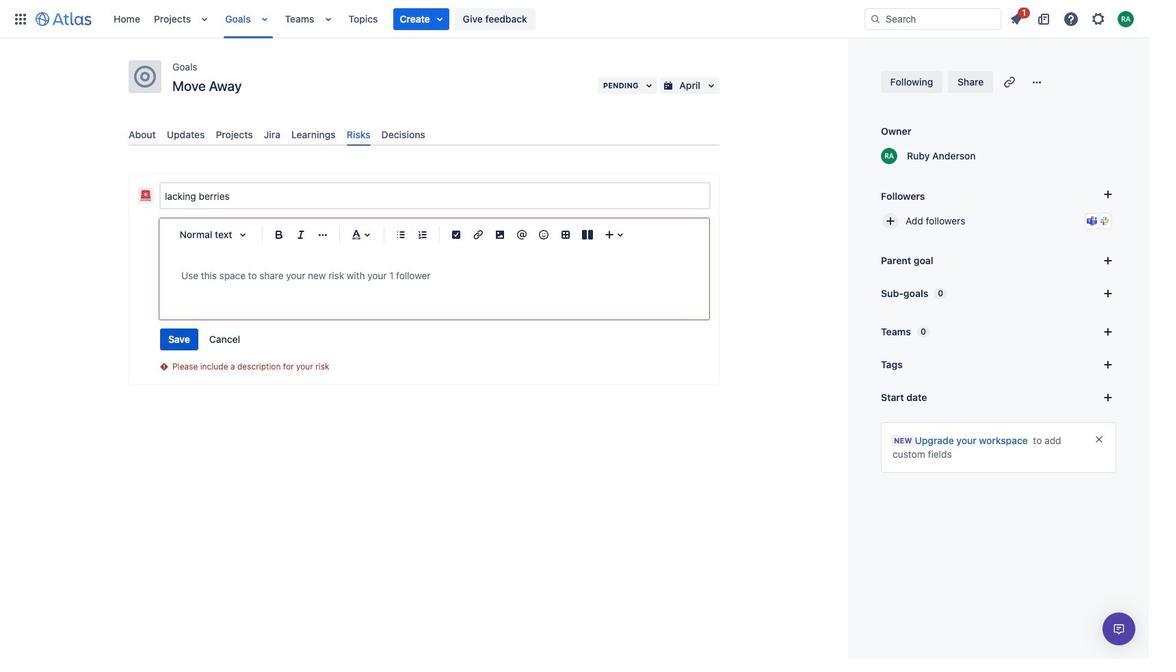 Task type: describe. For each thing, give the bounding box(es) containing it.
slack logo showing nan channels are connected to this goal image
[[1100, 216, 1111, 227]]

open intercom messenger image
[[1111, 621, 1128, 637]]

top element
[[8, 0, 865, 38]]

text formatting group
[[268, 224, 334, 246]]

numbered list ⌘⇧7 image
[[415, 227, 431, 243]]

action item [] image
[[448, 227, 465, 243]]

link ⌘k image
[[470, 227, 487, 243]]

set start date image
[[1100, 389, 1117, 406]]

1 horizontal spatial list
[[1005, 5, 1142, 30]]

add team image
[[1100, 324, 1117, 340]]

switch to... image
[[12, 11, 29, 27]]

table ⇧⌥t image
[[558, 227, 574, 243]]

emoji : image
[[536, 227, 552, 243]]

search image
[[871, 13, 881, 24]]

0 horizontal spatial list
[[107, 0, 865, 38]]

layouts image
[[580, 227, 596, 243]]

Main content area, start typing to enter text. text field
[[181, 268, 688, 284]]

mention @ image
[[514, 227, 530, 243]]

What's the summary of your risk? text field
[[161, 184, 710, 208]]

bullet list ⌘⇧8 image
[[393, 227, 409, 243]]

add tag image
[[1100, 357, 1117, 373]]

bold ⌘b image
[[271, 227, 287, 243]]

goal icon image
[[134, 66, 156, 88]]

settings image
[[1091, 11, 1107, 27]]



Task type: locate. For each thing, give the bounding box(es) containing it.
more formatting image
[[315, 227, 331, 243]]

add follower image
[[883, 213, 899, 229]]

banner
[[0, 0, 1150, 38]]

add a follower image
[[1100, 186, 1117, 203]]

list
[[107, 0, 865, 38], [1005, 5, 1142, 30]]

error image
[[159, 361, 170, 372]]

add image, video, or file image
[[492, 227, 508, 243]]

list formating group
[[390, 224, 434, 246]]

help image
[[1064, 11, 1080, 27]]

more icon image
[[1029, 74, 1046, 90]]

italic ⌘i image
[[293, 227, 309, 243]]

account image
[[1118, 11, 1135, 27]]

tab list
[[123, 123, 725, 146]]

group
[[160, 329, 249, 351]]

notifications image
[[1009, 11, 1025, 27]]

msteams logo showing  channels are connected to this goal image
[[1087, 216, 1098, 227]]

1 horizontal spatial list item
[[1005, 5, 1031, 30]]

list item
[[1005, 5, 1031, 30], [393, 8, 449, 30]]

list item inside list
[[393, 8, 449, 30]]

Search field
[[865, 8, 1002, 30]]

risk icon image
[[140, 190, 151, 201]]

0 horizontal spatial list item
[[393, 8, 449, 30]]

None search field
[[865, 8, 1002, 30]]

close banner image
[[1094, 434, 1105, 445]]



Task type: vqa. For each thing, say whether or not it's contained in the screenshot.
list item within the list
yes



